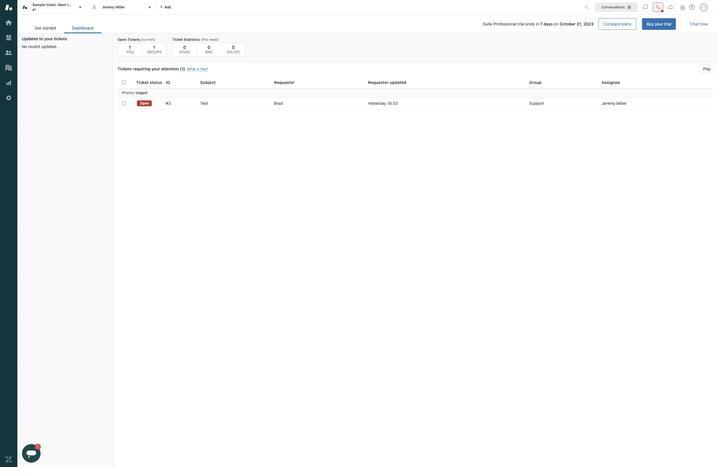 Task type: describe. For each thing, give the bounding box(es) containing it.
0 good
[[179, 45, 190, 54]]

ends
[[526, 21, 535, 26]]

conversations button
[[596, 2, 638, 12]]

requester for requester updated
[[368, 80, 389, 85]]

close image
[[77, 4, 83, 10]]

zendesk support image
[[5, 4, 12, 11]]

0 for 0 bad
[[208, 45, 210, 50]]

meet
[[58, 3, 66, 7]]

zendesk image
[[5, 456, 12, 464]]

:
[[134, 91, 135, 95]]

tab containing sample ticket: meet the ticket
[[17, 0, 87, 14]]

dashboard
[[72, 26, 93, 30]]

subject
[[200, 80, 216, 85]]

1 groups
[[147, 45, 162, 54]]

open for open tickets (current)
[[118, 37, 127, 42]]

1 vertical spatial tickets
[[118, 66, 132, 71]]

on
[[554, 21, 559, 26]]

plans
[[622, 21, 632, 26]]

ticket for ticket status
[[136, 80, 149, 85]]

ticket status
[[136, 80, 162, 85]]

miller inside tab
[[116, 5, 125, 9]]

compare plans button
[[599, 18, 637, 30]]

button displays agent's chat status as invisible. image
[[644, 5, 648, 9]]

test
[[200, 101, 208, 106]]

jeremy inside tab
[[102, 5, 115, 9]]

0 for 0 solved
[[232, 45, 235, 50]]

0 for 0 good
[[183, 45, 186, 50]]

sample
[[32, 3, 45, 7]]

requiring
[[133, 66, 150, 71]]

conversations
[[602, 5, 625, 9]]

id
[[166, 80, 170, 85]]

miller inside grid
[[617, 101, 627, 106]]

your inside buy your trial button
[[655, 21, 664, 26]]

compare
[[604, 21, 621, 26]]

started
[[43, 26, 56, 30]]

requester updated
[[368, 80, 407, 85]]

buy your trial button
[[643, 18, 676, 30]]

this?
[[200, 67, 208, 71]]

zendesk products image
[[681, 6, 685, 10]]

jeremy miller tab
[[87, 0, 156, 14]]

updates.
[[41, 44, 58, 49]]

tickets requiring your attention ( 1 ) what is this?
[[118, 66, 208, 71]]

status
[[150, 80, 162, 85]]

1 for 1 groups
[[153, 45, 155, 50]]

brad
[[274, 101, 283, 106]]

add button
[[156, 0, 175, 14]]

trial for professional
[[518, 21, 525, 26]]

your for updates to your tickets
[[44, 36, 53, 41]]

1 for 1 you
[[129, 45, 131, 50]]

organizations image
[[5, 64, 12, 72]]

#1
[[32, 7, 36, 12]]

updated
[[390, 80, 407, 85]]

(current)
[[141, 37, 156, 42]]

assignee
[[602, 80, 620, 85]]

ticket:
[[46, 3, 57, 7]]

statistics
[[184, 37, 200, 42]]

attention
[[161, 66, 179, 71]]

add
[[165, 5, 171, 9]]

support
[[530, 101, 545, 106]]

play button
[[700, 65, 715, 73]]

updates
[[22, 36, 38, 41]]

requester for requester
[[274, 80, 295, 85]]

what
[[187, 67, 196, 71]]

play
[[704, 66, 711, 71]]

sample ticket: meet the ticket #1
[[32, 3, 83, 12]]

yesterday
[[368, 101, 386, 106]]

Select All Tickets checkbox
[[122, 81, 126, 84]]

compare plans
[[604, 21, 632, 26]]

ticket statistics (this week)
[[172, 37, 219, 42]]

week)
[[209, 37, 219, 42]]

trial for your
[[665, 21, 672, 26]]

customers image
[[5, 49, 12, 57]]

get help image
[[690, 5, 695, 10]]

0 bad
[[205, 45, 213, 54]]

priority
[[122, 91, 134, 95]]

(
[[180, 66, 182, 71]]

2023
[[584, 21, 594, 26]]



Task type: vqa. For each thing, say whether or not it's contained in the screenshot.
top Pending
no



Task type: locate. For each thing, give the bounding box(es) containing it.
section
[[106, 18, 676, 30]]

2 trial from the left
[[665, 21, 672, 26]]

1 horizontal spatial requester
[[368, 80, 389, 85]]

0 vertical spatial your
[[655, 21, 664, 26]]

1 horizontal spatial open
[[140, 101, 149, 105]]

to
[[39, 36, 43, 41]]

0 vertical spatial jeremy miller
[[102, 5, 125, 9]]

0 horizontal spatial 1
[[129, 45, 131, 50]]

suite professional trial ends in 7 days on october 31, 2023
[[483, 21, 594, 26]]

in
[[536, 21, 539, 26]]

ticket up 0 good
[[172, 37, 183, 42]]

0 horizontal spatial open
[[118, 37, 127, 42]]

groups
[[147, 50, 162, 54]]

0 down (this
[[208, 45, 210, 50]]

18:33
[[388, 101, 398, 106]]

None checkbox
[[122, 102, 126, 105]]

priority : urgent
[[122, 91, 148, 95]]

your
[[655, 21, 664, 26], [44, 36, 53, 41], [152, 66, 160, 71]]

requester up brad
[[274, 80, 295, 85]]

tickets
[[54, 36, 67, 41]]

open
[[118, 37, 127, 42], [140, 101, 149, 105]]

0
[[183, 45, 186, 50], [208, 45, 210, 50], [232, 45, 235, 50]]

tickets up select all tickets option
[[118, 66, 132, 71]]

#3
[[166, 101, 171, 106]]

urgent
[[136, 91, 148, 95]]

none checkbox inside grid
[[122, 102, 126, 105]]

grid containing ticket status
[[113, 77, 717, 467]]

now
[[701, 21, 708, 26]]

your inside updates to your tickets no recent updates.
[[44, 36, 53, 41]]

suite
[[483, 21, 493, 26]]

1 vertical spatial miller
[[617, 101, 627, 106]]

ticket inside grid
[[136, 80, 149, 85]]

tickets
[[128, 37, 140, 42], [118, 66, 132, 71]]

section containing suite professional trial ends in
[[106, 18, 676, 30]]

get
[[35, 26, 41, 30]]

0 horizontal spatial miller
[[116, 5, 125, 9]]

your right to
[[44, 36, 53, 41]]

professional
[[494, 21, 517, 26]]

requester left updated
[[368, 80, 389, 85]]

1 horizontal spatial jeremy miller
[[602, 101, 627, 106]]

get started image
[[5, 19, 12, 26]]

jeremy inside grid
[[602, 101, 616, 106]]

notifications image
[[669, 5, 673, 9]]

tickets up the 1 you
[[128, 37, 140, 42]]

solved
[[227, 50, 240, 54]]

good
[[179, 50, 190, 54]]

open down urgent
[[140, 101, 149, 105]]

1 horizontal spatial jeremy
[[602, 101, 616, 106]]

0 horizontal spatial requester
[[274, 80, 295, 85]]

0 down statistics
[[183, 45, 186, 50]]

group
[[530, 80, 542, 85]]

tab list containing get started
[[27, 23, 102, 33]]

no
[[22, 44, 27, 49]]

tabs tab list
[[17, 0, 579, 14]]

buy
[[647, 21, 654, 26]]

1 vertical spatial open
[[140, 101, 149, 105]]

1 vertical spatial jeremy miller
[[602, 101, 627, 106]]

your for tickets requiring your attention
[[152, 66, 160, 71]]

October 31, 2023 text field
[[560, 21, 594, 26]]

open inside grid
[[140, 101, 149, 105]]

trial inside button
[[665, 21, 672, 26]]

1 requester from the left
[[274, 80, 295, 85]]

0 inside 0 good
[[183, 45, 186, 50]]

0 horizontal spatial ticket
[[136, 80, 149, 85]]

test link
[[200, 101, 208, 106]]

2 requester from the left
[[368, 80, 389, 85]]

2 vertical spatial your
[[152, 66, 160, 71]]

is
[[197, 67, 199, 71]]

bad
[[205, 50, 213, 54]]

)
[[184, 66, 185, 71]]

views image
[[5, 34, 12, 41]]

get started tab
[[27, 23, 64, 33]]

reporting image
[[5, 79, 12, 87]]

1 you
[[126, 45, 134, 54]]

your up status
[[152, 66, 160, 71]]

0 horizontal spatial jeremy miller
[[102, 5, 125, 9]]

tab list
[[27, 23, 102, 33]]

1 down open tickets (current)
[[129, 45, 131, 50]]

trial down notifications icon
[[665, 21, 672, 26]]

chat now button
[[686, 18, 713, 30]]

trial left ends
[[518, 21, 525, 26]]

your right buy
[[655, 21, 664, 26]]

1
[[129, 45, 131, 50], [153, 45, 155, 50], [182, 66, 184, 71]]

0 inside 0 bad
[[208, 45, 210, 50]]

0 inside 0 solved
[[232, 45, 235, 50]]

0 vertical spatial ticket
[[172, 37, 183, 42]]

trial
[[518, 21, 525, 26], [665, 21, 672, 26]]

get started
[[35, 26, 56, 30]]

1 horizontal spatial 0
[[208, 45, 210, 50]]

1 vertical spatial jeremy
[[602, 101, 616, 106]]

0 vertical spatial jeremy
[[102, 5, 115, 9]]

0 vertical spatial tickets
[[128, 37, 140, 42]]

2 horizontal spatial 0
[[232, 45, 235, 50]]

requester
[[274, 80, 295, 85], [368, 80, 389, 85]]

jeremy miller inside grid
[[602, 101, 627, 106]]

1 inside the 1 groups
[[153, 45, 155, 50]]

admin image
[[5, 94, 12, 102]]

open for open
[[140, 101, 149, 105]]

1 0 from the left
[[183, 45, 186, 50]]

jeremy
[[102, 5, 115, 9], [602, 101, 616, 106]]

1 horizontal spatial 1
[[153, 45, 155, 50]]

0 vertical spatial open
[[118, 37, 127, 42]]

open tickets (current)
[[118, 37, 156, 42]]

jeremy right close icon
[[102, 5, 115, 9]]

(this
[[201, 37, 208, 42]]

7
[[541, 21, 543, 26]]

jeremy miller
[[102, 5, 125, 9], [602, 101, 627, 106]]

1 vertical spatial your
[[44, 36, 53, 41]]

0 horizontal spatial trial
[[518, 21, 525, 26]]

buy your trial
[[647, 21, 672, 26]]

3 0 from the left
[[232, 45, 235, 50]]

chat
[[691, 21, 699, 26]]

0 solved
[[227, 45, 240, 54]]

tab
[[17, 0, 87, 14]]

2 horizontal spatial 1
[[182, 66, 184, 71]]

0 vertical spatial miller
[[116, 5, 125, 9]]

0 horizontal spatial jeremy
[[102, 5, 115, 9]]

1 down (current)
[[153, 45, 155, 50]]

jeremy down assignee
[[602, 101, 616, 106]]

jeremy miller inside tab
[[102, 5, 125, 9]]

31,
[[577, 21, 583, 26]]

the
[[67, 3, 73, 7]]

open up the 1 you
[[118, 37, 127, 42]]

1 inside the 1 you
[[129, 45, 131, 50]]

1 horizontal spatial your
[[152, 66, 160, 71]]

ticket up urgent
[[136, 80, 149, 85]]

1 vertical spatial ticket
[[136, 80, 149, 85]]

1 horizontal spatial trial
[[665, 21, 672, 26]]

2 0 from the left
[[208, 45, 210, 50]]

recent
[[28, 44, 40, 49]]

0 right 0 bad
[[232, 45, 235, 50]]

grid
[[113, 77, 717, 467]]

days
[[544, 21, 553, 26]]

1 horizontal spatial miller
[[617, 101, 627, 106]]

chat now
[[691, 21, 708, 26]]

close image
[[147, 4, 153, 10]]

ticket
[[74, 3, 83, 7]]

ticket for ticket statistics (this week)
[[172, 37, 183, 42]]

main element
[[0, 0, 17, 467]]

1 trial from the left
[[518, 21, 525, 26]]

october
[[560, 21, 576, 26]]

miller
[[116, 5, 125, 9], [617, 101, 627, 106]]

1 horizontal spatial ticket
[[172, 37, 183, 42]]

0 horizontal spatial your
[[44, 36, 53, 41]]

updates to your tickets no recent updates.
[[22, 36, 67, 49]]

1 left what
[[182, 66, 184, 71]]

yesterday 18:33
[[368, 101, 398, 106]]

2 horizontal spatial your
[[655, 21, 664, 26]]

ticket
[[172, 37, 183, 42], [136, 80, 149, 85]]

you
[[126, 50, 134, 54]]

0 horizontal spatial 0
[[183, 45, 186, 50]]



